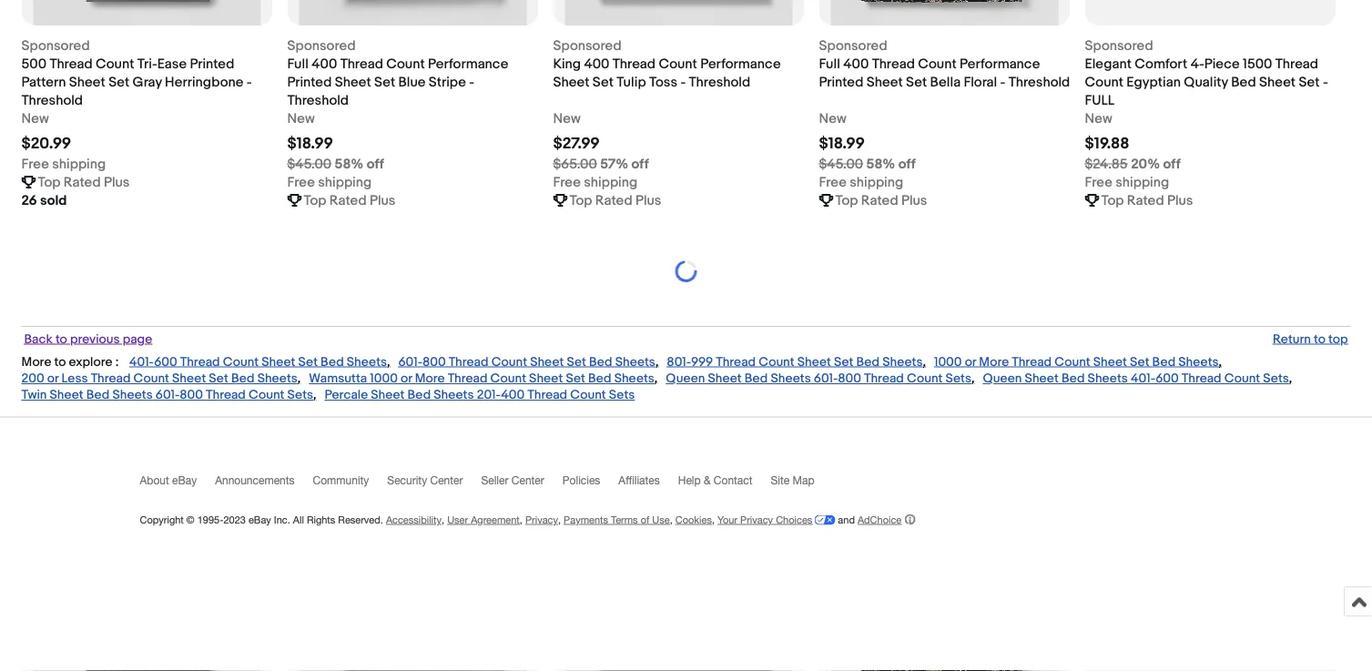 Task type: locate. For each thing, give the bounding box(es) containing it.
©
[[187, 514, 195, 526]]

800
[[423, 354, 446, 370], [838, 371, 862, 387], [180, 388, 203, 403]]

1000
[[934, 354, 962, 370], [370, 371, 398, 387]]

reserved.
[[338, 514, 383, 526]]

$27.99 text field
[[553, 135, 600, 154]]

terms
[[611, 514, 638, 526]]

0 horizontal spatial sponsored text field
[[553, 37, 622, 55]]

to
[[55, 332, 67, 347], [1315, 332, 1326, 347], [54, 354, 66, 370]]

performance inside sponsored full 400 thread count performance printed sheet set bella floral - threshold
[[960, 56, 1041, 72]]

full
[[1085, 92, 1115, 109]]

plus down the sponsored full 400 thread count performance printed sheet set blue stripe - threshold new $18.99 $45.00 58% off free shipping
[[370, 192, 396, 209]]

0 horizontal spatial printed
[[190, 56, 234, 72]]

2 $18.99 from the left
[[819, 135, 865, 154]]

600
[[154, 354, 177, 370], [1156, 371, 1179, 387]]

help & contact link
[[678, 474, 771, 495]]

sponsored text field for $18.99
[[287, 37, 356, 55]]

thread
[[50, 56, 93, 72], [340, 56, 383, 72], [613, 56, 656, 72], [872, 56, 915, 72], [1276, 56, 1319, 72], [180, 354, 220, 370], [449, 354, 489, 370], [716, 354, 756, 370], [1012, 354, 1052, 370], [91, 371, 131, 387], [448, 371, 488, 387], [864, 371, 904, 387], [1182, 371, 1222, 387], [206, 388, 246, 403], [528, 388, 568, 403]]

1 vertical spatial 600
[[1156, 371, 1179, 387]]

0 horizontal spatial 58%
[[335, 156, 364, 172]]

0 vertical spatial 600
[[154, 354, 177, 370]]

1 horizontal spatial $18.99 text field
[[819, 135, 865, 154]]

2 horizontal spatial 800
[[838, 371, 862, 387]]

- inside sponsored elegant comfort 4-piece 1500 thread count egyptian quality bed sheet set - full new $19.88 $24.85 20% off free shipping
[[1323, 74, 1329, 90]]

free shipping text field for $27.99
[[553, 173, 638, 191]]

inc.
[[274, 514, 290, 526]]

3 performance from the left
[[960, 56, 1041, 72]]

set inside sponsored 500 thread count tri-ease printed pattern sheet set gray herringbone - threshold new $20.99 free shipping
[[109, 74, 130, 90]]

$45.00
[[287, 156, 332, 172], [819, 156, 864, 172]]

wamsutta
[[309, 371, 367, 387]]

0 vertical spatial 800
[[423, 354, 446, 370]]

1 - from the left
[[247, 74, 252, 90]]

1 $18.99 text field from the left
[[287, 135, 333, 154]]

threshold
[[689, 74, 751, 90], [1009, 74, 1071, 90], [21, 92, 83, 109], [287, 92, 349, 109]]

2 off from the left
[[632, 156, 649, 172]]

1 horizontal spatial printed
[[287, 74, 332, 90]]

sponsored text field for $27.99
[[553, 37, 622, 55]]

rated for sponsored full 400 thread count performance printed sheet set bella floral - threshold
[[862, 192, 899, 209]]

1 horizontal spatial $45.00
[[819, 156, 864, 172]]

1 performance from the left
[[428, 56, 509, 72]]

2 horizontal spatial free shipping text field
[[1085, 173, 1170, 191]]

top for sponsored elegant comfort 4-piece 1500 thread count egyptian quality bed sheet set - full new $19.88 $24.85 20% off free shipping
[[1102, 192, 1124, 209]]

new text field for $18.99
[[819, 109, 847, 128]]

sheet
[[69, 74, 105, 90], [335, 74, 371, 90], [553, 74, 590, 90], [867, 74, 903, 90], [1260, 74, 1296, 90], [262, 354, 296, 370], [530, 354, 564, 370], [798, 354, 832, 370], [1094, 354, 1128, 370], [172, 371, 206, 387], [529, 371, 563, 387], [708, 371, 742, 387], [1025, 371, 1059, 387], [50, 388, 84, 403], [371, 388, 405, 403]]

5 new from the left
[[1085, 110, 1113, 127]]

401-600 thread count sheet set bed sheets , 601-800 thread count sheet set bed sheets , 801-999 thread count sheet set bed sheets , 1000 or more thread count sheet set bed sheets , 200 or less thread count sheet set bed sheets , wamsutta 1000 or more thread count sheet set bed sheets , queen sheet bed sheets 601-800 thread count sets , queen sheet bed sheets 401-600 thread count sets , twin sheet bed sheets 601-800 thread count sets , percale sheet bed sheets 201-400 thread count sets
[[21, 354, 1293, 403]]

sponsored inside sponsored elegant comfort 4-piece 1500 thread count egyptian quality bed sheet set - full new $19.88 $24.85 20% off free shipping
[[1085, 37, 1154, 54]]

2 sponsored text field from the left
[[819, 37, 888, 55]]

2 $45.00 from the left
[[819, 156, 864, 172]]

1 horizontal spatial 1000
[[934, 354, 962, 370]]

1 horizontal spatial free shipping text field
[[819, 173, 904, 191]]

26 sold
[[21, 192, 67, 209]]

blue
[[399, 74, 426, 90]]

sets
[[946, 371, 972, 387], [1264, 371, 1290, 387], [287, 388, 313, 403], [609, 388, 635, 403]]

1 horizontal spatial privacy
[[741, 514, 773, 526]]

sold
[[40, 192, 67, 209]]

thread inside sponsored king 400 thread count performance sheet set tulip toss - threshold
[[613, 56, 656, 72]]

1 $18.99 from the left
[[287, 135, 333, 154]]

$65.00
[[553, 156, 597, 172]]

shipping inside the sponsored full 400 thread count performance printed sheet set blue stripe - threshold new $18.99 $45.00 58% off free shipping
[[318, 174, 372, 191]]

1 vertical spatial 401-
[[1131, 371, 1156, 387]]

1 horizontal spatial free shipping text field
[[287, 173, 372, 191]]

1 horizontal spatial 600
[[1156, 371, 1179, 387]]

1 vertical spatial 800
[[838, 371, 862, 387]]

2 new text field from the left
[[553, 109, 581, 128]]

center
[[430, 474, 463, 486], [512, 474, 545, 486]]

0 vertical spatial 1000
[[934, 354, 962, 370]]

sponsored for full
[[1085, 37, 1154, 54]]

3 new text field from the left
[[819, 109, 847, 128]]

5 sponsored from the left
[[1085, 37, 1154, 54]]

0 horizontal spatial previous price $45.00 58% off text field
[[287, 155, 384, 173]]

new inside the sponsored full 400 thread count performance printed sheet set blue stripe - threshold new $18.99 $45.00 58% off free shipping
[[287, 110, 315, 127]]

performance inside sponsored king 400 thread count performance sheet set tulip toss - threshold
[[701, 56, 781, 72]]

sponsored inside sponsored full 400 thread count performance printed sheet set bella floral - threshold
[[819, 37, 888, 54]]

1 vertical spatial 601-
[[814, 371, 838, 387]]

1 horizontal spatial performance
[[701, 56, 781, 72]]

top rated plus for sponsored king 400 thread count performance sheet set tulip toss - threshold
[[570, 192, 662, 209]]

2 58% from the left
[[867, 156, 896, 172]]

printed inside the sponsored full 400 thread count performance printed sheet set blue stripe - threshold new $18.99 $45.00 58% off free shipping
[[287, 74, 332, 90]]

full inside the sponsored full 400 thread count performance printed sheet set blue stripe - threshold new $18.99 $45.00 58% off free shipping
[[287, 56, 309, 72]]

free inside new $18.99 $45.00 58% off free shipping
[[819, 174, 847, 191]]

center right seller
[[512, 474, 545, 486]]

free
[[21, 156, 49, 172], [287, 174, 315, 191], [553, 174, 581, 191], [819, 174, 847, 191], [1085, 174, 1113, 191]]

sheet inside sponsored king 400 thread count performance sheet set tulip toss - threshold
[[553, 74, 590, 90]]

1 new from the left
[[21, 110, 49, 127]]

2 previous price $45.00 58% off text field from the left
[[819, 155, 916, 173]]

back
[[24, 332, 53, 347]]

0 horizontal spatial $18.99 text field
[[287, 135, 333, 154]]

$18.99 inside new $18.99 $45.00 58% off free shipping
[[819, 135, 865, 154]]

2 sponsored text field from the left
[[287, 37, 356, 55]]

1 horizontal spatial $18.99
[[819, 135, 865, 154]]

0 horizontal spatial ebay
[[172, 474, 197, 486]]

plus down previous price $24.85 20% off text box
[[1168, 192, 1194, 209]]

1 new text field from the left
[[21, 109, 49, 128]]

2 new from the left
[[287, 110, 315, 127]]

bella
[[931, 74, 961, 90]]

printed for $45.00
[[287, 74, 332, 90]]

$18.99
[[287, 135, 333, 154], [819, 135, 865, 154]]

return to top
[[1273, 332, 1349, 347]]

0 vertical spatial ebay
[[172, 474, 197, 486]]

1 vertical spatial ebay
[[249, 514, 271, 526]]

1 center from the left
[[430, 474, 463, 486]]

Sponsored text field
[[553, 37, 622, 55], [819, 37, 888, 55], [1085, 37, 1154, 55]]

26 sold text field
[[21, 191, 67, 210]]

set inside sponsored elegant comfort 4-piece 1500 thread count egyptian quality bed sheet set - full new $19.88 $24.85 20% off free shipping
[[1299, 74, 1320, 90]]

plus down new $18.99 $45.00 58% off free shipping
[[902, 192, 928, 209]]

off
[[367, 156, 384, 172], [632, 156, 649, 172], [899, 156, 916, 172], [1164, 156, 1181, 172]]

threshold inside sponsored 500 thread count tri-ease printed pattern sheet set gray herringbone - threshold new $20.99 free shipping
[[21, 92, 83, 109]]

to left the top
[[1315, 332, 1326, 347]]

2 performance from the left
[[701, 56, 781, 72]]

500
[[21, 56, 47, 72]]

0 vertical spatial 401-
[[129, 354, 154, 370]]

4 sponsored from the left
[[819, 37, 888, 54]]

off inside new $27.99 $65.00 57% off free shipping
[[632, 156, 649, 172]]

new $27.99 $65.00 57% off free shipping
[[553, 110, 649, 191]]

1 horizontal spatial center
[[512, 474, 545, 486]]

1 free shipping text field from the left
[[553, 173, 638, 191]]

rated
[[64, 174, 101, 191], [330, 192, 367, 209], [596, 192, 633, 209], [862, 192, 899, 209], [1128, 192, 1165, 209]]

2 sponsored from the left
[[287, 37, 356, 54]]

cookies
[[676, 514, 712, 526]]

percale
[[325, 388, 368, 403]]

2 horizontal spatial sponsored text field
[[1085, 37, 1154, 55]]

58%
[[335, 156, 364, 172], [867, 156, 896, 172]]

2 privacy from the left
[[741, 514, 773, 526]]

top
[[1329, 332, 1349, 347]]

$45.00 inside new $18.99 $45.00 58% off free shipping
[[819, 156, 864, 172]]

your privacy choices link
[[718, 514, 836, 526]]

center right security at the bottom left of the page
[[430, 474, 463, 486]]

401-
[[129, 354, 154, 370], [1131, 371, 1156, 387]]

$18.99 inside the sponsored full 400 thread count performance printed sheet set blue stripe - threshold new $18.99 $45.00 58% off free shipping
[[287, 135, 333, 154]]

1 privacy from the left
[[526, 514, 558, 526]]

400 inside sponsored full 400 thread count performance printed sheet set bella floral - threshold
[[844, 56, 869, 72]]

0 horizontal spatial queen
[[666, 371, 705, 387]]

0 horizontal spatial 601-
[[156, 388, 180, 403]]

1 horizontal spatial ebay
[[249, 514, 271, 526]]

new inside sponsored 500 thread count tri-ease printed pattern sheet set gray herringbone - threshold new $20.99 free shipping
[[21, 110, 49, 127]]

privacy down seller center link
[[526, 514, 558, 526]]

count inside sponsored full 400 thread count performance printed sheet set bella floral - threshold
[[918, 56, 957, 72]]

1 previous price $45.00 58% off text field from the left
[[287, 155, 384, 173]]

400 for sponsored full 400 thread count performance printed sheet set blue stripe - threshold new $18.99 $45.00 58% off free shipping
[[312, 56, 337, 72]]

shipping
[[52, 156, 106, 172], [318, 174, 372, 191], [584, 174, 638, 191], [850, 174, 904, 191], [1116, 174, 1170, 191]]

count inside sponsored elegant comfort 4-piece 1500 thread count egyptian quality bed sheet set - full new $19.88 $24.85 20% off free shipping
[[1085, 74, 1124, 90]]

thread inside sponsored 500 thread count tri-ease printed pattern sheet set gray herringbone - threshold new $20.99 free shipping
[[50, 56, 93, 72]]

1 $45.00 from the left
[[287, 156, 332, 172]]

4 off from the left
[[1164, 156, 1181, 172]]

3 off from the left
[[899, 156, 916, 172]]

printed inside sponsored full 400 thread count performance printed sheet set bella floral - threshold
[[819, 74, 864, 90]]

top rated plus text field for sponsored full 400 thread count performance printed sheet set bella floral - threshold
[[836, 191, 928, 210]]

0 horizontal spatial 800
[[180, 388, 203, 403]]

privacy right your
[[741, 514, 773, 526]]

3 new from the left
[[553, 110, 581, 127]]

new
[[21, 110, 49, 127], [287, 110, 315, 127], [553, 110, 581, 127], [819, 110, 847, 127], [1085, 110, 1113, 127]]

printed
[[190, 56, 234, 72], [287, 74, 332, 90], [819, 74, 864, 90]]

elegant
[[1085, 56, 1132, 72]]

1 58% from the left
[[335, 156, 364, 172]]

3 sponsored text field from the left
[[1085, 37, 1154, 55]]

to up less
[[54, 354, 66, 370]]

2 $18.99 text field from the left
[[819, 135, 865, 154]]

list
[[21, 0, 1351, 239]]

1 horizontal spatial sponsored text field
[[819, 37, 888, 55]]

1 horizontal spatial new text field
[[553, 109, 581, 128]]

999
[[691, 354, 713, 370]]

1 full from the left
[[287, 56, 309, 72]]

free inside new $27.99 $65.00 57% off free shipping
[[553, 174, 581, 191]]

sponsored for new
[[21, 37, 90, 54]]

rated for sponsored king 400 thread count performance sheet set tulip toss - threshold
[[596, 192, 633, 209]]

2 horizontal spatial new text field
[[819, 109, 847, 128]]

your
[[718, 514, 738, 526]]

1 horizontal spatial queen
[[983, 371, 1022, 387]]

policies link
[[563, 474, 619, 495]]

601-
[[398, 354, 423, 370], [814, 371, 838, 387], [156, 388, 180, 403]]

free shipping text field for $18.99
[[819, 173, 904, 191]]

0 horizontal spatial new text field
[[287, 109, 315, 128]]

bed inside sponsored elegant comfort 4-piece 1500 thread count egyptian quality bed sheet set - full new $19.88 $24.85 20% off free shipping
[[1232, 74, 1257, 90]]

ebay right about
[[172, 474, 197, 486]]

0 horizontal spatial performance
[[428, 56, 509, 72]]

sheet inside sponsored elegant comfort 4-piece 1500 thread count egyptian quality bed sheet set - full new $19.88 $24.85 20% off free shipping
[[1260, 74, 1296, 90]]

queen
[[666, 371, 705, 387], [983, 371, 1022, 387]]

1 horizontal spatial or
[[401, 371, 412, 387]]

1 horizontal spatial 601-
[[398, 354, 423, 370]]

5 - from the left
[[1323, 74, 1329, 90]]

New text field
[[21, 109, 49, 128], [553, 109, 581, 128], [819, 109, 847, 128]]

1 sponsored from the left
[[21, 37, 90, 54]]

threshold inside the sponsored full 400 thread count performance printed sheet set blue stripe - threshold new $18.99 $45.00 58% off free shipping
[[287, 92, 349, 109]]

back to previous page
[[24, 332, 152, 347]]

201-
[[477, 388, 501, 403]]

3 - from the left
[[681, 74, 686, 90]]

0 horizontal spatial free shipping text field
[[553, 173, 638, 191]]

1 horizontal spatial 58%
[[867, 156, 896, 172]]

new inside new $27.99 $65.00 57% off free shipping
[[553, 110, 581, 127]]

2 horizontal spatial printed
[[819, 74, 864, 90]]

performance for $18.99
[[960, 56, 1041, 72]]

2 - from the left
[[469, 74, 475, 90]]

0 horizontal spatial full
[[287, 56, 309, 72]]

about ebay link
[[140, 474, 215, 495]]

previous price $45.00 58% off text field
[[287, 155, 384, 173], [819, 155, 916, 173]]

57%
[[600, 156, 629, 172]]

free inside sponsored 500 thread count tri-ease printed pattern sheet set gray herringbone - threshold new $20.99 free shipping
[[21, 156, 49, 172]]

2 horizontal spatial performance
[[960, 56, 1041, 72]]

site map
[[771, 474, 815, 486]]

use
[[652, 514, 670, 526]]

0 horizontal spatial $18.99
[[287, 135, 333, 154]]

2023
[[224, 514, 246, 526]]

off inside new $18.99 $45.00 58% off free shipping
[[899, 156, 916, 172]]

,
[[387, 354, 390, 370], [656, 354, 659, 370], [923, 354, 926, 370], [1219, 354, 1222, 370], [298, 371, 301, 387], [655, 371, 658, 387], [972, 371, 975, 387], [1290, 371, 1293, 387], [313, 388, 316, 403], [442, 514, 445, 526], [520, 514, 523, 526], [558, 514, 561, 526], [670, 514, 673, 526], [712, 514, 715, 526]]

site map link
[[771, 474, 833, 495]]

2 new text field from the left
[[1085, 109, 1113, 128]]

0 horizontal spatial privacy
[[526, 514, 558, 526]]

2 horizontal spatial or
[[965, 354, 977, 370]]

sponsored inside the sponsored full 400 thread count performance printed sheet set blue stripe - threshold new $18.99 $45.00 58% off free shipping
[[287, 37, 356, 54]]

2 free shipping text field from the left
[[819, 173, 904, 191]]

count
[[96, 56, 134, 72], [386, 56, 425, 72], [659, 56, 698, 72], [918, 56, 957, 72], [1085, 74, 1124, 90], [223, 354, 259, 370], [492, 354, 527, 370], [759, 354, 795, 370], [1055, 354, 1091, 370], [133, 371, 169, 387], [491, 371, 527, 387], [907, 371, 943, 387], [1225, 371, 1261, 387], [249, 388, 285, 403], [570, 388, 606, 403]]

sheet inside the sponsored full 400 thread count performance printed sheet set blue stripe - threshold new $18.99 $45.00 58% off free shipping
[[335, 74, 371, 90]]

$18.99 text field
[[287, 135, 333, 154], [819, 135, 865, 154]]

shipping inside sponsored 500 thread count tri-ease printed pattern sheet set gray herringbone - threshold new $20.99 free shipping
[[52, 156, 106, 172]]

1 sponsored text field from the left
[[21, 37, 90, 55]]

all
[[293, 514, 304, 526]]

1 vertical spatial 1000
[[370, 371, 398, 387]]

top rated plus text field for sponsored king 400 thread count performance sheet set tulip toss - threshold
[[570, 191, 662, 210]]

plus
[[104, 174, 130, 191], [370, 192, 396, 209], [636, 192, 662, 209], [902, 192, 928, 209], [1168, 192, 1194, 209]]

set inside sponsored full 400 thread count performance printed sheet set bella floral - threshold
[[906, 74, 927, 90]]

26
[[21, 192, 37, 209]]

top rated plus text field for sponsored elegant comfort 4-piece 1500 thread count egyptian quality bed sheet set - full new $19.88 $24.85 20% off free shipping
[[1102, 191, 1194, 210]]

0 horizontal spatial center
[[430, 474, 463, 486]]

400
[[312, 56, 337, 72], [584, 56, 610, 72], [844, 56, 869, 72], [501, 388, 525, 403]]

quality
[[1184, 74, 1229, 90]]

threshold inside sponsored full 400 thread count performance printed sheet set bella floral - threshold
[[1009, 74, 1071, 90]]

new text field for $27.99
[[553, 109, 581, 128]]

1 horizontal spatial full
[[819, 56, 841, 72]]

count inside sponsored 500 thread count tri-ease printed pattern sheet set gray herringbone - threshold new $20.99 free shipping
[[96, 56, 134, 72]]

0 horizontal spatial sponsored text field
[[21, 37, 90, 55]]

2 full from the left
[[819, 56, 841, 72]]

shipping inside new $18.99 $45.00 58% off free shipping
[[850, 174, 904, 191]]

less
[[61, 371, 88, 387]]

sponsored inside sponsored 500 thread count tri-ease printed pattern sheet set gray herringbone - threshold new $20.99 free shipping
[[21, 37, 90, 54]]

seller center link
[[481, 474, 563, 495]]

3 free shipping text field from the left
[[1085, 173, 1170, 191]]

1 sponsored text field from the left
[[553, 37, 622, 55]]

4 new from the left
[[819, 110, 847, 127]]

full inside sponsored full 400 thread count performance printed sheet set bella floral - threshold
[[819, 56, 841, 72]]

printed inside sponsored 500 thread count tri-ease printed pattern sheet set gray herringbone - threshold new $20.99 free shipping
[[190, 56, 234, 72]]

plus down sponsored 500 thread count tri-ease printed pattern sheet set gray herringbone - threshold new $20.99 free shipping
[[104, 174, 130, 191]]

-
[[247, 74, 252, 90], [469, 74, 475, 90], [681, 74, 686, 90], [1001, 74, 1006, 90], [1323, 74, 1329, 90]]

Free shipping text field
[[553, 173, 638, 191], [819, 173, 904, 191], [1085, 173, 1170, 191]]

accessibility link
[[386, 514, 442, 526]]

top rated plus text field for sponsored full 400 thread count performance printed sheet set blue stripe - threshold new $18.99 $45.00 58% off free shipping
[[304, 191, 396, 210]]

affiliates
[[619, 474, 660, 486]]

400 inside sponsored king 400 thread count performance sheet set tulip toss - threshold
[[584, 56, 610, 72]]

&
[[704, 474, 711, 486]]

$45.00 inside the sponsored full 400 thread count performance printed sheet set blue stripe - threshold new $18.99 $45.00 58% off free shipping
[[287, 156, 332, 172]]

ebay left 'inc.'
[[249, 514, 271, 526]]

plus down previous price $65.00 57% off text box
[[636, 192, 662, 209]]

2 horizontal spatial 601-
[[814, 371, 838, 387]]

- inside sponsored king 400 thread count performance sheet set tulip toss - threshold
[[681, 74, 686, 90]]

Free shipping text field
[[21, 155, 106, 173], [287, 173, 372, 191]]

0 horizontal spatial $45.00
[[287, 156, 332, 172]]

2 center from the left
[[512, 474, 545, 486]]

Top Rated Plus text field
[[38, 173, 130, 191], [304, 191, 396, 210], [570, 191, 662, 210], [836, 191, 928, 210], [1102, 191, 1194, 210]]

0 horizontal spatial new text field
[[21, 109, 49, 128]]

4 - from the left
[[1001, 74, 1006, 90]]

free inside sponsored elegant comfort 4-piece 1500 thread count egyptian quality bed sheet set - full new $19.88 $24.85 20% off free shipping
[[1085, 174, 1113, 191]]

to right back
[[55, 332, 67, 347]]

New text field
[[287, 109, 315, 128], [1085, 109, 1113, 128]]

1 horizontal spatial sponsored text field
[[287, 37, 356, 55]]

1 horizontal spatial new text field
[[1085, 109, 1113, 128]]

1 new text field from the left
[[287, 109, 315, 128]]

1 horizontal spatial 800
[[423, 354, 446, 370]]

policies
[[563, 474, 601, 486]]

ebay
[[172, 474, 197, 486], [249, 514, 271, 526]]

Sponsored text field
[[21, 37, 90, 55], [287, 37, 356, 55]]

sponsored for $18.99
[[287, 37, 356, 54]]

2 vertical spatial 800
[[180, 388, 203, 403]]

sheets
[[347, 354, 387, 370], [616, 354, 656, 370], [883, 354, 923, 370], [1179, 354, 1219, 370], [257, 371, 298, 387], [615, 371, 655, 387], [771, 371, 811, 387], [1088, 371, 1128, 387], [113, 388, 153, 403], [434, 388, 474, 403]]

1 off from the left
[[367, 156, 384, 172]]

3 sponsored from the left
[[553, 37, 622, 54]]

400 inside the sponsored full 400 thread count performance printed sheet set blue stripe - threshold new $18.99 $45.00 58% off free shipping
[[312, 56, 337, 72]]

new $18.99 $45.00 58% off free shipping
[[819, 110, 916, 191]]

threshold inside sponsored king 400 thread count performance sheet set tulip toss - threshold
[[689, 74, 751, 90]]

accessibility
[[386, 514, 442, 526]]

list containing $20.99
[[21, 0, 1351, 239]]

0 horizontal spatial more
[[21, 354, 51, 370]]

1 horizontal spatial previous price $45.00 58% off text field
[[819, 155, 916, 173]]



Task type: vqa. For each thing, say whether or not it's contained in the screenshot.


Task type: describe. For each thing, give the bounding box(es) containing it.
twin
[[21, 388, 47, 403]]

top for sponsored full 400 thread count performance printed sheet set bella floral - threshold
[[836, 192, 858, 209]]

off inside the sponsored full 400 thread count performance printed sheet set blue stripe - threshold new $18.99 $45.00 58% off free shipping
[[367, 156, 384, 172]]

0 horizontal spatial or
[[47, 371, 59, 387]]

new inside new $18.99 $45.00 58% off free shipping
[[819, 110, 847, 127]]

1 queen from the left
[[666, 371, 705, 387]]

tri-
[[137, 56, 157, 72]]

payments terms of use link
[[564, 514, 670, 526]]

new inside sponsored elegant comfort 4-piece 1500 thread count egyptian quality bed sheet set - full new $19.88 $24.85 20% off free shipping
[[1085, 110, 1113, 127]]

center for security center
[[430, 474, 463, 486]]

shipping inside new $27.99 $65.00 57% off free shipping
[[584, 174, 638, 191]]

rights
[[307, 514, 335, 526]]

performance for $27.99
[[701, 56, 781, 72]]

rated for sponsored full 400 thread count performance printed sheet set blue stripe - threshold new $18.99 $45.00 58% off free shipping
[[330, 192, 367, 209]]

page
[[123, 332, 152, 347]]

and
[[838, 514, 855, 526]]

seller
[[481, 474, 509, 486]]

thread inside the sponsored full 400 thread count performance printed sheet set blue stripe - threshold new $18.99 $45.00 58% off free shipping
[[340, 56, 383, 72]]

2 queen from the left
[[983, 371, 1022, 387]]

58% inside the sponsored full 400 thread count performance printed sheet set blue stripe - threshold new $18.99 $45.00 58% off free shipping
[[335, 156, 364, 172]]

1995-
[[197, 514, 224, 526]]

quick links navigation
[[21, 326, 1351, 347]]

58% inside new $18.99 $45.00 58% off free shipping
[[867, 156, 896, 172]]

sponsored full 400 thread count performance printed sheet set bella floral - threshold
[[819, 37, 1071, 90]]

sponsored 500 thread count tri-ease printed pattern sheet set gray herringbone - threshold new $20.99 free shipping
[[21, 37, 252, 172]]

performance inside the sponsored full 400 thread count performance printed sheet set blue stripe - threshold new $18.99 $45.00 58% off free shipping
[[428, 56, 509, 72]]

egyptian
[[1127, 74, 1181, 90]]

full for sponsored full 400 thread count performance printed sheet set blue stripe - threshold new $18.99 $45.00 58% off free shipping
[[287, 56, 309, 72]]

about
[[140, 474, 169, 486]]

rated for sponsored elegant comfort 4-piece 1500 thread count egyptian quality bed sheet set - full new $19.88 $24.85 20% off free shipping
[[1128, 192, 1165, 209]]

return
[[1273, 332, 1312, 347]]

$20.99 text field
[[21, 135, 71, 154]]

1 horizontal spatial more
[[415, 371, 445, 387]]

security center link
[[387, 474, 481, 495]]

agreement
[[471, 514, 520, 526]]

1 horizontal spatial 401-
[[1131, 371, 1156, 387]]

gray
[[133, 74, 162, 90]]

new text field for $18.99
[[287, 109, 315, 128]]

20%
[[1131, 156, 1161, 172]]

set inside the sponsored full 400 thread count performance printed sheet set blue stripe - threshold new $18.99 $45.00 58% off free shipping
[[374, 74, 396, 90]]

center for seller center
[[512, 474, 545, 486]]

400 inside 401-600 thread count sheet set bed sheets , 601-800 thread count sheet set bed sheets , 801-999 thread count sheet set bed sheets , 1000 or more thread count sheet set bed sheets , 200 or less thread count sheet set bed sheets , wamsutta 1000 or more thread count sheet set bed sheets , queen sheet bed sheets 601-800 thread count sets , queen sheet bed sheets 401-600 thread count sets , twin sheet bed sheets 601-800 thread count sets , percale sheet bed sheets 201-400 thread count sets
[[501, 388, 525, 403]]

4-
[[1191, 56, 1205, 72]]

set inside sponsored king 400 thread count performance sheet set tulip toss - threshold
[[593, 74, 614, 90]]

previous price $65.00 57% off text field
[[553, 155, 649, 173]]

top for sponsored full 400 thread count performance printed sheet set blue stripe - threshold new $18.99 $45.00 58% off free shipping
[[304, 192, 327, 209]]

- inside the sponsored full 400 thread count performance printed sheet set blue stripe - threshold new $18.99 $45.00 58% off free shipping
[[469, 74, 475, 90]]

sponsored text field for $18.99
[[819, 37, 888, 55]]

$27.99
[[553, 135, 600, 154]]

pattern
[[21, 74, 66, 90]]

printed for $20.99
[[190, 56, 234, 72]]

king
[[553, 56, 581, 72]]

stripe
[[429, 74, 466, 90]]

choices
[[776, 514, 813, 526]]

to for return
[[1315, 332, 1326, 347]]

sponsored full 400 thread count performance printed sheet set blue stripe - threshold new $18.99 $45.00 58% off free shipping
[[287, 37, 509, 191]]

privacy link
[[526, 514, 558, 526]]

affiliates link
[[619, 474, 678, 495]]

sheet inside sponsored full 400 thread count performance printed sheet set bella floral - threshold
[[867, 74, 903, 90]]

0 horizontal spatial free shipping text field
[[21, 155, 106, 173]]

plus for sponsored full 400 thread count performance printed sheet set bella floral - threshold
[[902, 192, 928, 209]]

help & contact
[[678, 474, 753, 486]]

contact
[[714, 474, 753, 486]]

$19.88 text field
[[1085, 135, 1130, 154]]

count inside the sponsored full 400 thread count performance printed sheet set blue stripe - threshold new $18.99 $45.00 58% off free shipping
[[386, 56, 425, 72]]

to for more
[[54, 354, 66, 370]]

plus for sponsored full 400 thread count performance printed sheet set blue stripe - threshold new $18.99 $45.00 58% off free shipping
[[370, 192, 396, 209]]

payments
[[564, 514, 608, 526]]

400 for sponsored king 400 thread count performance sheet set tulip toss - threshold
[[584, 56, 610, 72]]

more to explore :
[[21, 354, 119, 370]]

$20.99
[[21, 135, 71, 154]]

adchoice link
[[858, 514, 916, 526]]

toss
[[649, 74, 678, 90]]

off inside sponsored elegant comfort 4-piece 1500 thread count egyptian quality bed sheet set - full new $19.88 $24.85 20% off free shipping
[[1164, 156, 1181, 172]]

seller center
[[481, 474, 545, 486]]

200
[[21, 371, 44, 387]]

cookies link
[[676, 514, 712, 526]]

previous price $45.00 58% off text field for sponsored full 400 thread count performance printed sheet set blue stripe - threshold new $18.99 $45.00 58% off free shipping
[[287, 155, 384, 173]]

security center
[[387, 474, 463, 486]]

count inside sponsored king 400 thread count performance sheet set tulip toss - threshold
[[659, 56, 698, 72]]

about ebay
[[140, 474, 197, 486]]

and adchoice
[[836, 514, 902, 526]]

2 vertical spatial 601-
[[156, 388, 180, 403]]

$19.88
[[1085, 135, 1130, 154]]

top for sponsored king 400 thread count performance sheet set tulip toss - threshold
[[570, 192, 592, 209]]

sponsored elegant comfort 4-piece 1500 thread count egyptian quality bed sheet set - full new $19.88 $24.85 20% off free shipping
[[1085, 37, 1329, 191]]

security
[[387, 474, 427, 486]]

sponsored text field for new
[[21, 37, 90, 55]]

- inside sponsored full 400 thread count performance printed sheet set bella floral - threshold
[[1001, 74, 1006, 90]]

community link
[[313, 474, 387, 495]]

to for back
[[55, 332, 67, 347]]

previous
[[70, 332, 120, 347]]

floral
[[964, 74, 998, 90]]

0 horizontal spatial 600
[[154, 354, 177, 370]]

new text field for full
[[1085, 109, 1113, 128]]

user agreement link
[[447, 514, 520, 526]]

thread inside sponsored full 400 thread count performance printed sheet set bella floral - threshold
[[872, 56, 915, 72]]

400 for sponsored full 400 thread count performance printed sheet set bella floral - threshold
[[844, 56, 869, 72]]

full for sponsored full 400 thread count performance printed sheet set bella floral - threshold
[[819, 56, 841, 72]]

previous price $45.00 58% off text field for sponsored full 400 thread count performance printed sheet set bella floral - threshold
[[819, 155, 916, 173]]

- inside sponsored 500 thread count tri-ease printed pattern sheet set gray herringbone - threshold new $20.99 free shipping
[[247, 74, 252, 90]]

top rated plus for sponsored elegant comfort 4-piece 1500 thread count egyptian quality bed sheet set - full new $19.88 $24.85 20% off free shipping
[[1102, 192, 1194, 209]]

announcements link
[[215, 474, 313, 495]]

herringbone
[[165, 74, 244, 90]]

free inside the sponsored full 400 thread count performance printed sheet set blue stripe - threshold new $18.99 $45.00 58% off free shipping
[[287, 174, 315, 191]]

copyright © 1995-2023 ebay inc. all rights reserved. accessibility , user agreement , privacy , payments terms of use , cookies , your privacy choices
[[140, 514, 813, 526]]

explore
[[69, 354, 112, 370]]

help
[[678, 474, 701, 486]]

map
[[793, 474, 815, 486]]

copyright
[[140, 514, 184, 526]]

top rated plus for sponsored full 400 thread count performance printed sheet set bella floral - threshold
[[836, 192, 928, 209]]

shipping inside sponsored elegant comfort 4-piece 1500 thread count egyptian quality bed sheet set - full new $19.88 $24.85 20% off free shipping
[[1116, 174, 1170, 191]]

0 horizontal spatial 1000
[[370, 371, 398, 387]]

user
[[447, 514, 468, 526]]

new text field for $20.99
[[21, 109, 49, 128]]

ease
[[157, 56, 187, 72]]

site
[[771, 474, 790, 486]]

thread inside sponsored elegant comfort 4-piece 1500 thread count egyptian quality bed sheet set - full new $19.88 $24.85 20% off free shipping
[[1276, 56, 1319, 72]]

0 horizontal spatial 401-
[[129, 354, 154, 370]]

801-
[[667, 354, 691, 370]]

comfort
[[1135, 56, 1188, 72]]

:
[[115, 354, 119, 370]]

$24.85
[[1085, 156, 1128, 172]]

sheet inside sponsored 500 thread count tri-ease printed pattern sheet set gray herringbone - threshold new $20.99 free shipping
[[69, 74, 105, 90]]

previous price $24.85 20% off text field
[[1085, 155, 1181, 173]]

percale sheet bed sheets 201-400 thread count sets link
[[325, 388, 635, 403]]

plus for sponsored king 400 thread count performance sheet set tulip toss - threshold
[[636, 192, 662, 209]]

adchoice
[[858, 514, 902, 526]]

0 vertical spatial 601-
[[398, 354, 423, 370]]

top rated plus for sponsored full 400 thread count performance printed sheet set blue stripe - threshold new $18.99 $45.00 58% off free shipping
[[304, 192, 396, 209]]

plus for sponsored elegant comfort 4-piece 1500 thread count egyptian quality bed sheet set - full new $19.88 $24.85 20% off free shipping
[[1168, 192, 1194, 209]]

2 horizontal spatial more
[[979, 354, 1009, 370]]

1500
[[1243, 56, 1273, 72]]

sponsored king 400 thread count performance sheet set tulip toss - threshold
[[553, 37, 781, 90]]

$18.99 text field for sponsored full 400 thread count performance printed sheet set blue stripe - threshold new $18.99 $45.00 58% off free shipping
[[287, 135, 333, 154]]

of
[[641, 514, 650, 526]]

$18.99 text field for sponsored full 400 thread count performance printed sheet set bella floral - threshold
[[819, 135, 865, 154]]

return to top link
[[1271, 332, 1351, 347]]

sponsored inside sponsored king 400 thread count performance sheet set tulip toss - threshold
[[553, 37, 622, 54]]

announcements
[[215, 474, 295, 486]]

back to previous page link
[[21, 332, 155, 347]]



